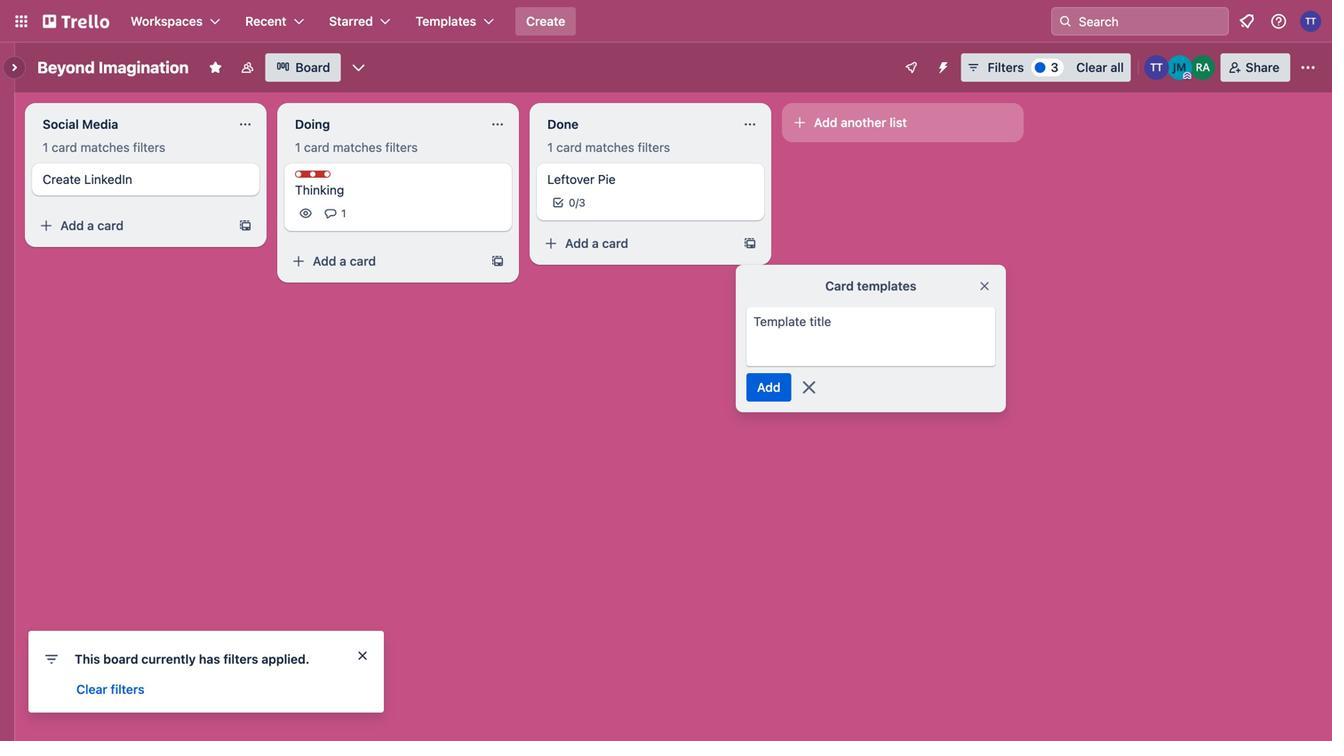 Task type: locate. For each thing, give the bounding box(es) containing it.
back to home image
[[43, 7, 109, 36]]

create from template… image for social media
[[238, 219, 252, 233]]

2 horizontal spatial matches
[[585, 140, 635, 155]]

clear down this
[[76, 682, 107, 697]]

create from template… image for done
[[743, 236, 757, 251]]

0 vertical spatial a
[[87, 218, 94, 233]]

add a card down thinking
[[313, 254, 376, 268]]

0 horizontal spatial matches
[[81, 140, 130, 155]]

3 left the 'clear all'
[[1051, 60, 1059, 75]]

starred button
[[319, 7, 402, 36]]

1 card matches filters down media
[[43, 140, 165, 155]]

add a card for social media
[[60, 218, 124, 233]]

create from template… image for doing
[[491, 254, 505, 268]]

terry turtle (terryturtle) image right open information menu image
[[1301, 11, 1322, 32]]

0 horizontal spatial 3
[[579, 196, 586, 209]]

automation image
[[929, 53, 954, 78]]

3 matches from the left
[[585, 140, 635, 155]]

a for doing
[[340, 254, 347, 268]]

1 down 'thoughts thinking'
[[341, 207, 346, 220]]

1 horizontal spatial a
[[340, 254, 347, 268]]

3 1 card matches filters from the left
[[548, 140, 670, 155]]

matches down 'doing' text box
[[333, 140, 382, 155]]

filters inside the clear filters link
[[111, 682, 145, 697]]

primary element
[[0, 0, 1333, 43]]

add a card button down thinking link on the top left
[[284, 247, 484, 276]]

card down linkedin
[[97, 218, 124, 233]]

1 vertical spatial clear
[[76, 682, 107, 697]]

1 down doing at the top of page
[[295, 140, 301, 155]]

starred
[[329, 14, 373, 28]]

add a card down / on the left top
[[565, 236, 629, 251]]

this
[[75, 652, 100, 667]]

2 vertical spatial a
[[340, 254, 347, 268]]

card down done
[[557, 140, 582, 155]]

0 vertical spatial add a card
[[60, 218, 124, 233]]

workspaces
[[131, 14, 203, 28]]

has
[[199, 652, 220, 667]]

1 vertical spatial a
[[592, 236, 599, 251]]

matches up pie
[[585, 140, 635, 155]]

1 horizontal spatial create
[[526, 14, 566, 28]]

1 card matches filters up pie
[[548, 140, 670, 155]]

3 right 0 at the left top of the page
[[579, 196, 586, 209]]

filters down 'board' at bottom left
[[111, 682, 145, 697]]

2 vertical spatial create from template… image
[[491, 254, 505, 268]]

0 vertical spatial create from template… image
[[238, 219, 252, 233]]

1 down done
[[548, 140, 553, 155]]

show menu image
[[1300, 59, 1318, 76]]

share button
[[1221, 53, 1291, 82]]

create from template… image
[[238, 219, 252, 233], [743, 236, 757, 251], [491, 254, 505, 268]]

add a card for doing
[[313, 254, 376, 268]]

filters down done text box
[[638, 140, 670, 155]]

add another list button
[[782, 103, 1024, 142]]

1 horizontal spatial clear
[[1077, 60, 1108, 75]]

0 horizontal spatial add a card button
[[32, 212, 231, 240]]

0 vertical spatial 3
[[1051, 60, 1059, 75]]

add a card
[[60, 218, 124, 233], [565, 236, 629, 251], [313, 254, 376, 268]]

0 horizontal spatial create from template… image
[[238, 219, 252, 233]]

2 vertical spatial add a card
[[313, 254, 376, 268]]

alert containing this board currently has filters applied.
[[28, 631, 384, 713]]

filters for doing
[[385, 140, 418, 155]]

2 horizontal spatial a
[[592, 236, 599, 251]]

create
[[526, 14, 566, 28], [43, 172, 81, 187]]

add
[[814, 115, 838, 130], [60, 218, 84, 233], [565, 236, 589, 251], [313, 254, 336, 268], [757, 380, 781, 395]]

a for done
[[592, 236, 599, 251]]

0 horizontal spatial 1 card matches filters
[[43, 140, 165, 155]]

matches down media
[[81, 140, 130, 155]]

clear inside "button"
[[1077, 60, 1108, 75]]

2 horizontal spatial add a card button
[[537, 229, 736, 258]]

done
[[548, 117, 579, 132]]

1 for done
[[548, 140, 553, 155]]

2 horizontal spatial add a card
[[565, 236, 629, 251]]

Board name text field
[[28, 53, 198, 82]]

matches for social media
[[81, 140, 130, 155]]

0 horizontal spatial add a card
[[60, 218, 124, 233]]

1 matches from the left
[[81, 140, 130, 155]]

clear
[[1077, 60, 1108, 75], [76, 682, 107, 697]]

add a card button
[[32, 212, 231, 240], [537, 229, 736, 258], [284, 247, 484, 276]]

Done text field
[[537, 110, 733, 139]]

add a card down create linkedin
[[60, 218, 124, 233]]

a down create linkedin
[[87, 218, 94, 233]]

1 1 card matches filters from the left
[[43, 140, 165, 155]]

add a card button down create linkedin link
[[32, 212, 231, 240]]

templates
[[416, 14, 477, 28]]

1 card matches filters
[[43, 140, 165, 155], [295, 140, 418, 155], [548, 140, 670, 155]]

add for social media
[[60, 218, 84, 233]]

1 horizontal spatial create from template… image
[[491, 254, 505, 268]]

workspaces button
[[120, 7, 231, 36]]

1
[[43, 140, 48, 155], [295, 140, 301, 155], [548, 140, 553, 155], [341, 207, 346, 220]]

1 horizontal spatial terry turtle (terryturtle) image
[[1301, 11, 1322, 32]]

alert
[[28, 631, 384, 713]]

1 horizontal spatial add a card button
[[284, 247, 484, 276]]

open information menu image
[[1270, 12, 1288, 30]]

clear inside alert
[[76, 682, 107, 697]]

a
[[87, 218, 94, 233], [592, 236, 599, 251], [340, 254, 347, 268]]

2 matches from the left
[[333, 140, 382, 155]]

0 horizontal spatial a
[[87, 218, 94, 233]]

create linkedin
[[43, 172, 132, 187]]

2 horizontal spatial create from template… image
[[743, 236, 757, 251]]

card
[[52, 140, 77, 155], [304, 140, 330, 155], [557, 140, 582, 155], [97, 218, 124, 233], [602, 236, 629, 251], [350, 254, 376, 268]]

jeremy miller (jeremymiller198) image
[[1168, 55, 1193, 80]]

card down social
[[52, 140, 77, 155]]

2 1 card matches filters from the left
[[295, 140, 418, 155]]

0 horizontal spatial create
[[43, 172, 81, 187]]

board link
[[265, 53, 341, 82]]

0 vertical spatial create
[[526, 14, 566, 28]]

1 card matches filters for doing
[[295, 140, 418, 155]]

media
[[82, 117, 118, 132]]

1 card matches filters down 'doing' text box
[[295, 140, 418, 155]]

card down doing at the top of page
[[304, 140, 330, 155]]

1 horizontal spatial 1 card matches filters
[[295, 140, 418, 155]]

terry turtle (terryturtle) image left this member is an admin of this board. icon
[[1145, 55, 1170, 80]]

1 card matches filters for social media
[[43, 140, 165, 155]]

clear for clear all
[[1077, 60, 1108, 75]]

1 down social
[[43, 140, 48, 155]]

filters
[[133, 140, 165, 155], [385, 140, 418, 155], [638, 140, 670, 155], [223, 652, 258, 667], [111, 682, 145, 697]]

3
[[1051, 60, 1059, 75], [579, 196, 586, 209]]

1 vertical spatial create
[[43, 172, 81, 187]]

1 vertical spatial terry turtle (terryturtle) image
[[1145, 55, 1170, 80]]

terry turtle (terryturtle) image
[[1301, 11, 1322, 32], [1145, 55, 1170, 80]]

thoughts
[[313, 172, 362, 184]]

0 vertical spatial clear
[[1077, 60, 1108, 75]]

1 vertical spatial create from template… image
[[743, 236, 757, 251]]

add button
[[747, 373, 792, 402]]

ruby anderson (rubyanderson7) image
[[1191, 55, 1216, 80]]

a for social media
[[87, 218, 94, 233]]

2 horizontal spatial 1 card matches filters
[[548, 140, 670, 155]]

a down pie
[[592, 236, 599, 251]]

create button
[[516, 7, 576, 36]]

thoughts thinking
[[295, 172, 362, 197]]

1 card matches filters for done
[[548, 140, 670, 155]]

share
[[1246, 60, 1280, 75]]

matches
[[81, 140, 130, 155], [333, 140, 382, 155], [585, 140, 635, 155]]

a down thinking
[[340, 254, 347, 268]]

filters down social media text box
[[133, 140, 165, 155]]

matches for done
[[585, 140, 635, 155]]

1 for doing
[[295, 140, 301, 155]]

1 horizontal spatial 3
[[1051, 60, 1059, 75]]

1 vertical spatial add a card
[[565, 236, 629, 251]]

add inside add another list button
[[814, 115, 838, 130]]

1 horizontal spatial add a card
[[313, 254, 376, 268]]

1 horizontal spatial matches
[[333, 140, 382, 155]]

clear left the all
[[1077, 60, 1108, 75]]

dismiss flag image
[[356, 649, 370, 663]]

add a card button down leftover pie link
[[537, 229, 736, 258]]

0 horizontal spatial terry turtle (terryturtle) image
[[1145, 55, 1170, 80]]

0 horizontal spatial clear
[[76, 682, 107, 697]]

color: bold red, title: "thoughts" element
[[295, 171, 362, 184]]

add a card button for social media
[[32, 212, 231, 240]]

filters down 'doing' text box
[[385, 140, 418, 155]]

social
[[43, 117, 79, 132]]

create inside button
[[526, 14, 566, 28]]



Task type: vqa. For each thing, say whether or not it's contained in the screenshot.
the leftmost a
yes



Task type: describe. For each thing, give the bounding box(es) containing it.
social media
[[43, 117, 118, 132]]

recent
[[245, 14, 287, 28]]

0 vertical spatial terry turtle (terryturtle) image
[[1301, 11, 1322, 32]]

templates
[[857, 279, 917, 293]]

filters for done
[[638, 140, 670, 155]]

thinking link
[[295, 181, 501, 199]]

Doing text field
[[284, 110, 480, 139]]

add for doing
[[313, 254, 336, 268]]

workspace visible image
[[240, 60, 255, 75]]

matches for doing
[[333, 140, 382, 155]]

leftover pie link
[[548, 171, 754, 188]]

this board currently has filters applied.
[[75, 652, 310, 667]]

1 for social media
[[43, 140, 48, 155]]

beyond
[[37, 58, 95, 77]]

0 notifications image
[[1237, 11, 1258, 32]]

beyond imagination
[[37, 58, 189, 77]]

add a card button for doing
[[284, 247, 484, 276]]

create for create linkedin
[[43, 172, 81, 187]]

list
[[890, 115, 907, 130]]

imagination
[[99, 58, 189, 77]]

0 / 3
[[569, 196, 586, 209]]

board
[[103, 652, 138, 667]]

clear filters link
[[76, 681, 145, 699]]

card down pie
[[602, 236, 629, 251]]

add a card button for done
[[537, 229, 736, 258]]

0
[[569, 196, 576, 209]]

search image
[[1059, 14, 1073, 28]]

close popover image
[[978, 279, 992, 293]]

Social Media text field
[[32, 110, 228, 139]]

1 vertical spatial 3
[[579, 196, 586, 209]]

customize views image
[[350, 59, 368, 76]]

thinking
[[295, 183, 344, 197]]

card templates
[[826, 279, 917, 293]]

linkedin
[[84, 172, 132, 187]]

add another list
[[814, 115, 907, 130]]

add a card for done
[[565, 236, 629, 251]]

power ups image
[[904, 60, 919, 75]]

filters right has at the left bottom of the page
[[223, 652, 258, 667]]

filters for social media
[[133, 140, 165, 155]]

Search field
[[1073, 8, 1229, 35]]

applied.
[[262, 652, 310, 667]]

recent button
[[235, 7, 315, 36]]

Template title text field
[[754, 313, 989, 361]]

card
[[826, 279, 854, 293]]

board
[[296, 60, 330, 75]]

all
[[1111, 60, 1124, 75]]

create linkedin link
[[43, 171, 249, 188]]

add for done
[[565, 236, 589, 251]]

star or unstar board image
[[208, 60, 223, 75]]

create for create
[[526, 14, 566, 28]]

clear filters
[[76, 682, 145, 697]]

card down thinking link on the top left
[[350, 254, 376, 268]]

doing
[[295, 117, 330, 132]]

leftover pie
[[548, 172, 616, 187]]

this member is an admin of this board. image
[[1184, 72, 1192, 80]]

add inside add button
[[757, 380, 781, 395]]

filters
[[988, 60, 1024, 75]]

templates button
[[405, 7, 505, 36]]

pie
[[598, 172, 616, 187]]

leftover
[[548, 172, 595, 187]]

another
[[841, 115, 887, 130]]

clear all
[[1077, 60, 1124, 75]]

/
[[576, 196, 579, 209]]

currently
[[141, 652, 196, 667]]

clear for clear filters
[[76, 682, 107, 697]]

clear all button
[[1070, 53, 1131, 82]]



